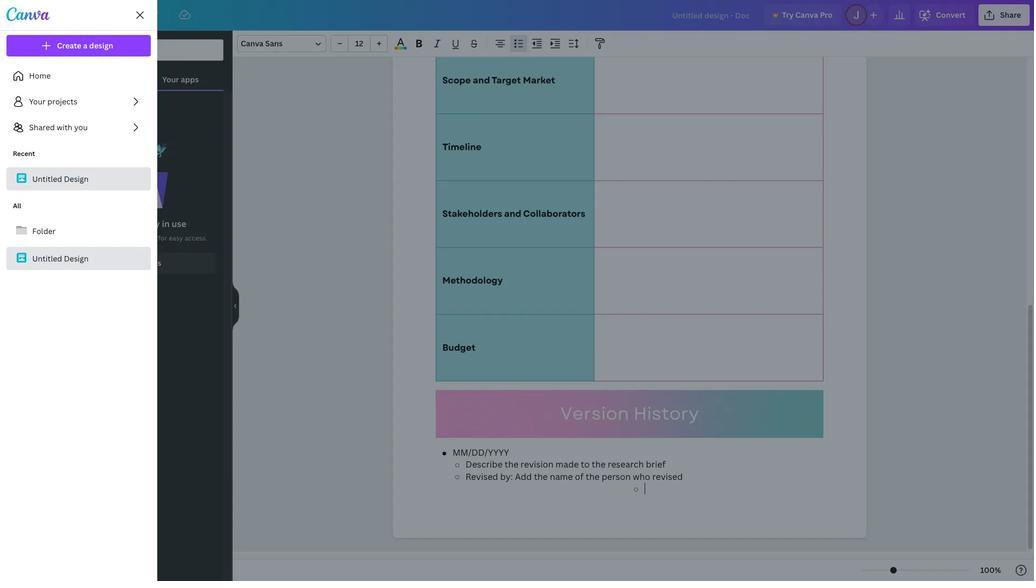 Task type: locate. For each thing, give the bounding box(es) containing it.
untitled inside "list"
[[32, 174, 62, 184]]

1 horizontal spatial use
[[172, 218, 186, 230]]

2 design from the top
[[64, 253, 89, 264]]

0 vertical spatial apps
[[181, 74, 199, 85]]

revised
[[466, 471, 498, 483]]

0 horizontal spatial use
[[94, 234, 105, 243]]

in
[[162, 218, 170, 230]]

0 horizontal spatial apps
[[99, 218, 119, 230]]

design inside list
[[64, 253, 89, 264]]

0 vertical spatial your
[[162, 74, 179, 85]]

apps
[[64, 234, 80, 243], [13, 247, 26, 254]]

0 vertical spatial use
[[172, 218, 186, 230]]

you
[[74, 122, 88, 132], [81, 234, 93, 243]]

create a design button
[[6, 35, 151, 57]]

2 vertical spatial apps
[[144, 258, 161, 268]]

folder button
[[6, 220, 151, 243]]

1 vertical spatial untitled design
[[32, 253, 89, 264]]

revised
[[652, 471, 683, 483]]

by:
[[500, 471, 513, 483]]

untitled design for 2nd untitled design button from the top of the page
[[32, 253, 89, 264]]

untitled design list
[[6, 143, 151, 191]]

0 vertical spatial untitled
[[32, 174, 62, 184]]

no
[[85, 218, 97, 230]]

side panel tab list
[[0, 31, 39, 263]]

2 list from the top
[[6, 195, 151, 270]]

main menu bar
[[0, 0, 1034, 31]]

your inside button
[[29, 96, 46, 107]]

apps inside no apps currently in use apps you use will appear here for easy access.
[[99, 218, 119, 230]]

use left the will
[[94, 234, 105, 243]]

home inside main menu bar
[[43, 10, 65, 20]]

2 untitled design from the top
[[32, 253, 89, 264]]

try
[[782, 10, 794, 20]]

1 vertical spatial you
[[81, 234, 93, 243]]

with
[[57, 122, 72, 132]]

0 vertical spatial you
[[74, 122, 88, 132]]

1 vertical spatial apps
[[99, 218, 119, 230]]

home link
[[34, 4, 74, 26], [6, 65, 151, 87]]

untitled design button
[[6, 168, 151, 191], [6, 247, 151, 270]]

brief
[[646, 459, 666, 471]]

convert button
[[914, 4, 974, 26]]

untitled design inside "list"
[[32, 174, 89, 184]]

the down the revision
[[534, 471, 548, 483]]

design
[[64, 174, 89, 184], [64, 253, 89, 264]]

1 horizontal spatial your
[[162, 74, 179, 85]]

your apps button
[[137, 61, 224, 90]]

your apps
[[162, 74, 199, 85]]

recent
[[13, 149, 35, 158]]

the
[[505, 459, 518, 471], [592, 459, 606, 471], [534, 471, 548, 483], [586, 471, 600, 483]]

1 list from the top
[[6, 65, 151, 138]]

your inside button
[[162, 74, 179, 85]]

you right with
[[74, 122, 88, 132]]

mm/dd/yyyy describe the revision made to the research brief revised by: add the name of the person who revised
[[453, 447, 683, 483]]

design down folder button
[[64, 253, 89, 264]]

1 design from the top
[[64, 174, 89, 184]]

design for 2nd untitled design button from the bottom
[[64, 174, 89, 184]]

1 vertical spatial apps
[[13, 247, 26, 254]]

untitled design button down folder button
[[6, 247, 151, 270]]

0 horizontal spatial your
[[29, 96, 46, 107]]

untitled
[[32, 174, 62, 184], [32, 253, 62, 264]]

home up create on the top
[[43, 10, 65, 20]]

use right in
[[172, 218, 186, 230]]

untitled inside list
[[32, 253, 62, 264]]

a
[[83, 40, 87, 51]]

home link inside main menu bar
[[34, 4, 74, 26]]

group
[[331, 35, 388, 52]]

currently
[[121, 218, 160, 230]]

apps right the 'folder'
[[64, 234, 80, 243]]

untitled design inside list
[[32, 253, 89, 264]]

for
[[158, 234, 167, 243]]

projects
[[47, 96, 77, 107]]

brand
[[11, 130, 27, 138]]

version
[[560, 401, 629, 427]]

the right to in the right bottom of the page
[[592, 459, 606, 471]]

0 horizontal spatial apps
[[13, 247, 26, 254]]

shared with you button
[[6, 117, 151, 138]]

1 horizontal spatial apps
[[64, 234, 80, 243]]

access.
[[185, 234, 207, 243]]

shared with you
[[29, 122, 88, 132]]

1 horizontal spatial apps
[[144, 258, 161, 268]]

untitled design down the 'folder'
[[32, 253, 89, 264]]

use
[[172, 218, 186, 230], [94, 234, 105, 243]]

your left projects
[[29, 96, 46, 107]]

None text field
[[392, 0, 866, 538]]

you inside no apps currently in use apps you use will appear here for easy access.
[[81, 234, 93, 243]]

home down templates
[[29, 71, 51, 81]]

apps
[[181, 74, 199, 85], [99, 218, 119, 230], [144, 258, 161, 268]]

home
[[43, 10, 65, 20], [29, 71, 51, 81]]

appear
[[119, 234, 141, 243]]

0 vertical spatial untitled design
[[32, 174, 89, 184]]

templates
[[6, 53, 33, 60]]

1 vertical spatial design
[[64, 253, 89, 264]]

design for 2nd untitled design button from the top of the page
[[64, 253, 89, 264]]

0 vertical spatial home link
[[34, 4, 74, 26]]

1 untitled from the top
[[32, 174, 62, 184]]

2 horizontal spatial apps
[[181, 74, 199, 85]]

1 untitled design from the top
[[32, 174, 89, 184]]

projects
[[9, 208, 30, 215]]

list containing home
[[6, 65, 151, 138]]

apps down projects
[[13, 247, 26, 254]]

made
[[556, 459, 579, 471]]

who
[[633, 471, 650, 483]]

list
[[6, 65, 151, 138], [6, 195, 151, 270]]

0 vertical spatial list
[[6, 65, 151, 138]]

untitled design button up no
[[6, 168, 151, 191]]

name
[[550, 471, 573, 483]]

you down no
[[81, 234, 93, 243]]

uploads button
[[0, 147, 39, 186]]

0 vertical spatial untitled design button
[[6, 168, 151, 191]]

hide image
[[232, 280, 239, 332]]

1 vertical spatial untitled design button
[[6, 247, 151, 270]]

untitled down the 'folder'
[[32, 253, 62, 264]]

2 untitled from the top
[[32, 253, 62, 264]]

design
[[89, 40, 113, 51]]

untitled design right uploads
[[32, 174, 89, 184]]

design up no
[[64, 174, 89, 184]]

untitled right uploads
[[32, 174, 62, 184]]

design inside untitled design "list"
[[64, 174, 89, 184]]

0 vertical spatial design
[[64, 174, 89, 184]]

untitled design
[[32, 174, 89, 184], [32, 253, 89, 264]]

0 vertical spatial apps
[[64, 234, 80, 243]]

0 vertical spatial home
[[43, 10, 65, 20]]

history
[[633, 401, 698, 427]]

1 vertical spatial your
[[29, 96, 46, 107]]

home link up create on the top
[[34, 4, 74, 26]]

your down search canva apps search field
[[162, 74, 179, 85]]

shared
[[29, 122, 55, 132]]

templates button
[[0, 31, 39, 69]]

1 vertical spatial list
[[6, 195, 151, 270]]

1 vertical spatial untitled
[[32, 253, 62, 264]]

mm/dd/yyyy
[[453, 447, 509, 459]]

home link up your projects button on the top
[[6, 65, 151, 87]]

folder
[[32, 226, 56, 236]]

your for your projects
[[29, 96, 46, 107]]

1 vertical spatial home
[[29, 71, 51, 81]]

the right of
[[586, 471, 600, 483]]

to
[[581, 459, 590, 471]]

your
[[162, 74, 179, 85], [29, 96, 46, 107]]

untitled design for 2nd untitled design button from the bottom
[[32, 174, 89, 184]]

untitled for 2nd untitled design button from the top of the page
[[32, 253, 62, 264]]



Task type: vqa. For each thing, say whether or not it's contained in the screenshot.
homepage.
no



Task type: describe. For each thing, give the bounding box(es) containing it.
discover apps button
[[55, 253, 215, 274]]

describe
[[466, 459, 503, 471]]

apps inside no apps currently in use apps you use will appear here for easy access.
[[64, 234, 80, 243]]

elements
[[7, 92, 32, 99]]

will
[[107, 234, 117, 243]]

elements button
[[0, 69, 39, 108]]

discover apps
[[110, 258, 161, 268]]

your for your apps
[[162, 74, 179, 85]]

uploads
[[9, 169, 30, 177]]

your projects
[[29, 96, 77, 107]]

you inside button
[[74, 122, 88, 132]]

the up by:
[[505, 459, 518, 471]]

apps inside button
[[13, 247, 26, 254]]

Search Canva apps search field
[[77, 40, 202, 60]]

apps for discover
[[144, 258, 161, 268]]

all
[[13, 201, 21, 211]]

person
[[602, 471, 631, 483]]

no apps currently in use apps you use will appear here for easy access.
[[64, 218, 207, 243]]

version history
[[560, 401, 698, 427]]

create
[[57, 40, 81, 51]]

1 vertical spatial use
[[94, 234, 105, 243]]

add
[[515, 471, 532, 483]]

1 vertical spatial home link
[[6, 65, 151, 87]]

discover
[[110, 258, 142, 268]]

apps button
[[0, 225, 39, 263]]

1 untitled design button from the top
[[6, 168, 151, 191]]

research
[[608, 459, 644, 471]]

create a design
[[57, 40, 113, 51]]

your projects button
[[6, 91, 151, 113]]

projects button
[[0, 186, 39, 225]]

pro
[[820, 10, 833, 20]]

of
[[575, 471, 584, 483]]

empty folder image displayed when there are no installed apps image
[[103, 143, 168, 208]]

brand button
[[0, 108, 39, 147]]

try canva pro
[[782, 10, 833, 20]]

apps for your
[[181, 74, 199, 85]]

untitled for 2nd untitled design button from the bottom
[[32, 174, 62, 184]]

none text field containing version history
[[392, 0, 866, 538]]

revision
[[521, 459, 554, 471]]

2 untitled design button from the top
[[6, 247, 151, 270]]

list containing folder
[[6, 195, 151, 270]]

Design title text field
[[664, 4, 759, 26]]

try canva pro button
[[764, 4, 841, 26]]

apps for no
[[99, 218, 119, 230]]

convert
[[936, 10, 966, 20]]

here
[[143, 234, 157, 243]]

canva
[[795, 10, 818, 20]]

easy
[[169, 234, 183, 243]]



